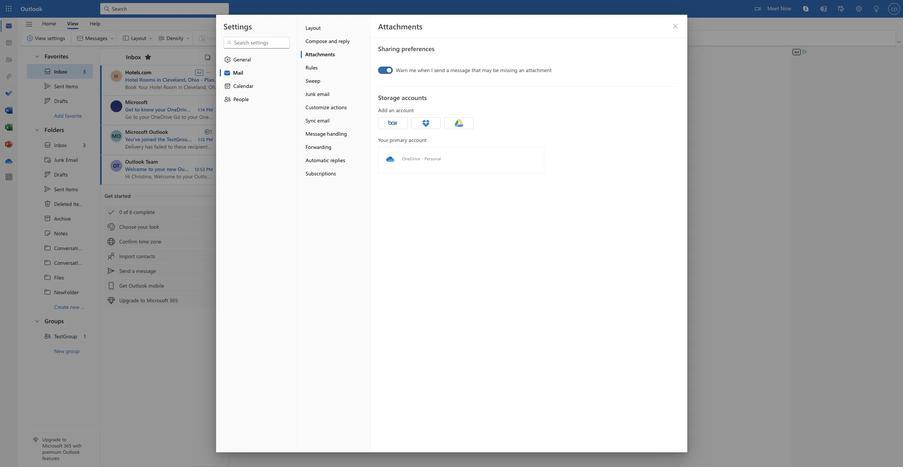 Task type: vqa. For each thing, say whether or not it's contained in the screenshot.
TestGroup within the  TestGroup
yes



Task type: describe. For each thing, give the bounding box(es) containing it.
premium
[[42, 449, 61, 456]]

outlook up the welcome
[[125, 158, 144, 165]]

get started
[[105, 193, 131, 200]]

1 vertical spatial mobile
[[149, 282, 164, 289]]

message list section
[[100, 47, 279, 467]]

and inside button
[[328, 38, 337, 45]]

2  sent items from the top
[[44, 186, 78, 193]]

 inbox inside 'tree'
[[44, 141, 67, 149]]

6
[[129, 209, 132, 216]]

 for 2nd  tree item from the top of the page
[[44, 141, 51, 149]]

1  tree item from the top
[[27, 64, 93, 79]]

subscriptions
[[305, 170, 336, 177]]

Select a conversation checkbox
[[110, 101, 125, 112]]

get to know your onedrive – how to back up your pc and mobile
[[125, 106, 279, 113]]

message inside list box
[[136, 268, 156, 275]]

 tree item
[[27, 152, 93, 167]]

confirm
[[119, 238, 138, 245]]

 for favorites
[[34, 53, 40, 59]]

back
[[213, 106, 224, 113]]

sweep button
[[301, 74, 370, 88]]

missing
[[500, 67, 517, 74]]

hotels.com image
[[110, 70, 122, 82]]

onedrive - personal
[[402, 156, 441, 162]]

your left look
[[138, 224, 148, 231]]

book
[[238, 76, 250, 83]]

upgrade for upgrade to microsoft 365 with premium outlook features
[[42, 437, 61, 443]]

add favorite tree item
[[27, 108, 93, 123]]

account for add an account
[[396, 107, 414, 114]]

your right know at the left
[[155, 106, 166, 113]]

joined
[[142, 136, 156, 143]]

 people
[[224, 96, 249, 103]]

 for  newfolder
[[44, 289, 51, 296]]

to for upgrade to microsoft 365
[[140, 297, 145, 304]]

0 vertical spatial an
[[519, 67, 524, 74]]

attachments heading
[[378, 21, 422, 31]]

people image
[[5, 56, 13, 64]]

- inside attachments tab panel
[[421, 156, 423, 162]]

email
[[66, 156, 78, 163]]

drafts for 
[[54, 97, 68, 104]]


[[44, 156, 51, 164]]

create
[[54, 304, 69, 311]]

 for  conversation history
[[44, 245, 51, 252]]

sync
[[305, 117, 316, 124]]

2  tree item from the top
[[27, 182, 93, 197]]

add for add an account
[[378, 107, 387, 114]]

3  tree item from the top
[[27, 270, 93, 285]]

2  tree item from the top
[[27, 138, 93, 152]]

calendar image
[[5, 39, 13, 47]]

settings
[[223, 21, 252, 31]]

sharing preferences
[[378, 45, 434, 53]]

help
[[90, 20, 100, 27]]

application containing settings
[[0, 0, 903, 468]]

outlook team image
[[110, 160, 122, 172]]

files
[[54, 274, 64, 281]]

1:12 pm
[[198, 137, 213, 143]]

customize actions
[[305, 104, 347, 111]]

2 3 from the top
[[83, 142, 86, 149]]

warn
[[396, 67, 408, 74]]

pm for group
[[206, 137, 213, 143]]

0
[[119, 209, 122, 216]]

 tree item
[[27, 329, 93, 344]]

12:53 pm
[[195, 166, 213, 172]]

 conversation history
[[44, 245, 102, 252]]

 button
[[142, 51, 154, 63]]

outlook link
[[21, 0, 42, 18]]

inbox inside favorites tree
[[54, 68, 67, 75]]

junk inside button
[[305, 91, 316, 98]]

accounts
[[402, 94, 427, 102]]


[[108, 253, 115, 260]]

m
[[114, 103, 119, 110]]

drafts for 
[[54, 171, 68, 178]]

inbox inside the inbox 
[[126, 53, 141, 61]]

 for 
[[44, 171, 51, 178]]

your down team
[[155, 166, 165, 173]]

items inside favorites tree
[[66, 83, 78, 90]]

storage
[[378, 94, 400, 102]]


[[144, 53, 152, 61]]

calendar
[[233, 82, 253, 89]]


[[25, 20, 33, 28]]

new inside message list no conversations selected list box
[[167, 166, 176, 173]]

favorites tree item
[[27, 49, 93, 64]]

 tree item
[[27, 197, 93, 211]]

Select a conversation checkbox
[[110, 130, 125, 142]]

ot
[[113, 162, 120, 169]]

group inside message list no conversations selected list box
[[192, 136, 206, 143]]

4  tree item from the top
[[27, 285, 93, 300]]

hotel rooms in cleveland, ohio - plans change. book cancellable
[[125, 76, 278, 83]]

microsoft up know at the left
[[125, 99, 148, 106]]

 button
[[378, 117, 407, 129]]

time
[[139, 238, 149, 245]]

set your advertising preferences image
[[802, 49, 808, 55]]

home
[[42, 20, 56, 27]]

Select a conversation checkbox
[[110, 160, 125, 172]]

inbox heading
[[116, 49, 154, 65]]

12:53
[[195, 166, 205, 172]]

 junk email
[[44, 156, 78, 164]]

and inside message list no conversations selected list box
[[253, 106, 261, 113]]

welcome
[[125, 166, 147, 173]]

premium features image
[[33, 438, 38, 443]]

message handling
[[305, 130, 347, 137]]

get for get outlook mobile
[[119, 282, 127, 289]]

favorites tree
[[27, 46, 93, 123]]

settings
[[47, 35, 65, 42]]

create new folder tree item
[[27, 300, 94, 314]]

microsoft inside upgrade to microsoft 365 with premium outlook features
[[42, 443, 62, 449]]

 files
[[44, 274, 64, 281]]

me
[[409, 67, 416, 74]]

message inside attachments tab panel
[[450, 67, 470, 74]]

subscriptions button
[[301, 167, 370, 180]]

outlook up the
[[149, 129, 168, 136]]

your primary account
[[378, 137, 427, 144]]

ad inside message list no conversations selected list box
[[197, 70, 201, 75]]

365 for upgrade to microsoft 365
[[170, 297, 178, 304]]

up
[[225, 106, 231, 113]]


[[421, 119, 430, 128]]

2 vertical spatial inbox
[[54, 142, 67, 149]]

choose
[[119, 224, 136, 231]]

folder
[[81, 304, 94, 311]]

favorite
[[65, 112, 82, 119]]

dialog containing settings
[[0, 0, 903, 468]]

testgroup inside message list no conversations selected list box
[[167, 136, 191, 143]]

1 vertical spatial an
[[389, 107, 394, 114]]

sweep
[[305, 77, 320, 84]]

 button
[[213, 52, 225, 62]]

group inside new group tree item
[[66, 348, 80, 355]]

 for 2nd  tree item from the bottom of the page
[[44, 68, 51, 75]]

 deleted items
[[44, 200, 86, 208]]

junk email
[[305, 91, 329, 98]]

rules button
[[301, 61, 370, 74]]

sync email button
[[301, 114, 370, 127]]

 tree item for 
[[27, 167, 93, 182]]

cleveland,
[[163, 76, 187, 83]]

account for your primary account
[[409, 137, 427, 144]]

 button for groups
[[31, 314, 43, 328]]

 button
[[411, 117, 441, 129]]

1  tree item from the top
[[27, 241, 102, 256]]

layout button
[[301, 21, 370, 35]]

2  from the top
[[44, 186, 51, 193]]

folders tree item
[[27, 123, 93, 138]]

add an account
[[378, 107, 414, 114]]

 button
[[22, 18, 36, 31]]

your right up at the left of the page
[[233, 106, 243, 113]]

be
[[493, 67, 499, 74]]

in
[[157, 76, 161, 83]]

 button for folders
[[31, 123, 43, 137]]

mo
[[112, 133, 121, 140]]

1 horizontal spatial ad
[[795, 49, 799, 55]]

onedrive image
[[386, 155, 395, 164]]

outlook banner
[[0, 0, 903, 18]]

i
[[431, 67, 433, 74]]

 for 
[[44, 259, 51, 267]]

1 vertical spatial items
[[66, 186, 78, 193]]

upgrade to microsoft 365 with premium outlook features
[[42, 437, 82, 462]]

- inside message list no conversations selected list box
[[201, 76, 203, 83]]

0 of 6 complete
[[119, 209, 155, 216]]

 notes
[[44, 230, 68, 237]]

automatic replies button
[[301, 154, 370, 167]]

preferences
[[401, 45, 434, 53]]



Task type: locate. For each thing, give the bounding box(es) containing it.
 for folders
[[34, 127, 40, 133]]

1 vertical spatial new
[[70, 304, 80, 311]]

newfolder
[[54, 289, 79, 296]]

outlook team
[[125, 158, 158, 165]]

items up  deleted items
[[66, 186, 78, 193]]

0 vertical spatial get
[[125, 106, 133, 113]]

 right 
[[224, 56, 231, 63]]

attachments down compose
[[305, 51, 335, 58]]

word image
[[5, 107, 13, 115]]

2 vertical spatial get
[[119, 282, 127, 289]]

1  tree item from the top
[[27, 94, 93, 108]]

inbox left  button
[[126, 53, 141, 61]]

upgrade up premium at the left of page
[[42, 437, 61, 443]]


[[26, 35, 34, 42], [224, 56, 231, 63]]

0 horizontal spatial a
[[132, 268, 135, 275]]

customize actions button
[[301, 101, 370, 114]]

4  from the top
[[44, 289, 51, 296]]

group right new
[[66, 348, 80, 355]]

1 horizontal spatial view
[[67, 20, 79, 27]]

1  drafts from the top
[[44, 97, 68, 105]]

email right sync
[[317, 117, 330, 124]]

automatic replies
[[305, 157, 345, 164]]

 tree item
[[27, 79, 93, 94], [27, 182, 93, 197]]

started
[[114, 193, 131, 200]]

compose and reply button
[[301, 35, 370, 48]]

inbox down the favorites tree item
[[54, 68, 67, 75]]

drafts inside favorites tree
[[54, 97, 68, 104]]

0 vertical spatial -
[[201, 76, 203, 83]]

add inside attachments tab panel
[[378, 107, 387, 114]]

to for upgrade to microsoft 365 with premium outlook features
[[62, 437, 66, 443]]

pm down 
[[206, 137, 213, 143]]

 up 
[[44, 186, 51, 193]]


[[215, 54, 222, 61]]

 drafts down  tree item
[[44, 171, 68, 178]]

rooms
[[139, 76, 155, 83]]

junk inside  junk email
[[54, 156, 64, 163]]

3  from the top
[[44, 274, 51, 281]]

 drafts for 
[[44, 97, 68, 105]]

view left help
[[67, 20, 79, 27]]

group down 1:14
[[192, 136, 206, 143]]

an
[[519, 67, 524, 74], [389, 107, 394, 114]]

 tree item
[[27, 211, 93, 226]]

 inside favorites tree
[[44, 82, 51, 90]]

history
[[85, 245, 102, 252]]

365 for upgrade to microsoft 365 with premium outlook features
[[64, 443, 71, 449]]

onedrive image
[[5, 158, 13, 165]]

1 horizontal spatial message
[[450, 67, 470, 74]]

1 horizontal spatial upgrade
[[119, 297, 139, 304]]

0 vertical spatial  tree item
[[27, 64, 93, 79]]

0 vertical spatial email
[[317, 91, 329, 98]]

0 horizontal spatial group
[[66, 348, 80, 355]]

0 vertical spatial onedrive
[[167, 106, 189, 113]]

to do image
[[5, 90, 13, 98]]

storage accounts
[[378, 94, 427, 102]]

 button
[[31, 49, 43, 63], [31, 123, 43, 137], [31, 314, 43, 328]]

 left folders
[[34, 127, 40, 133]]

items right deleted
[[73, 201, 86, 208]]

add down storage
[[378, 107, 387, 114]]


[[673, 23, 678, 29]]

–
[[191, 106, 193, 113]]

features
[[42, 456, 59, 462]]

 tree item
[[27, 226, 93, 241]]

1 3 from the top
[[83, 68, 86, 75]]

 tree item up  newfolder at left
[[27, 270, 93, 285]]

1 email from the top
[[317, 91, 329, 98]]

1 vertical spatial  sent items
[[44, 186, 78, 193]]

 inside 'tree'
[[44, 171, 51, 178]]

sent down the favorites tree item
[[54, 83, 64, 90]]

drafts inside 'tree'
[[54, 171, 68, 178]]

pm for onedrive
[[206, 107, 213, 113]]

dialog
[[0, 0, 903, 468]]

1  tree item from the top
[[27, 79, 93, 94]]

1  inbox from the top
[[44, 68, 67, 75]]

groups tree item
[[27, 314, 93, 329]]

0 vertical spatial drafts
[[54, 97, 68, 104]]

groups
[[45, 317, 64, 325]]

 tree item
[[27, 64, 93, 79], [27, 138, 93, 152]]

know
[[141, 106, 154, 113]]

attachments tab panel
[[371, 15, 687, 453]]

0 vertical spatial sent
[[54, 83, 64, 90]]

1 vertical spatial onedrive
[[402, 156, 420, 162]]

microsoft down the get outlook mobile
[[147, 297, 168, 304]]

0 vertical spatial mobile
[[263, 106, 279, 113]]

a inside tab panel
[[446, 67, 449, 74]]

sent inside favorites tree
[[54, 83, 64, 90]]

add for add favorite
[[54, 112, 64, 119]]

layout group
[[119, 31, 191, 44]]

outlook up  button
[[21, 5, 42, 13]]

- right ohio
[[201, 76, 203, 83]]

files image
[[5, 73, 13, 81]]

0 vertical spatial testgroup
[[167, 136, 191, 143]]

1 horizontal spatial 
[[224, 56, 231, 63]]

2  drafts from the top
[[44, 171, 68, 178]]

0 vertical spatial inbox
[[126, 53, 141, 61]]

1 vertical spatial  button
[[31, 123, 43, 137]]

 down groups in the bottom left of the page
[[44, 333, 51, 340]]

email for junk email
[[317, 91, 329, 98]]

mail image
[[5, 22, 13, 30]]

new
[[54, 348, 64, 355]]


[[755, 6, 761, 12]]

new inside 'tree item'
[[70, 304, 80, 311]]

 tree item down files
[[27, 285, 93, 300]]

2  tree item from the top
[[27, 256, 93, 270]]

 drafts inside favorites tree
[[44, 97, 68, 105]]

1 vertical spatial 
[[34, 127, 40, 133]]

1 horizontal spatial -
[[421, 156, 423, 162]]

 tree item down favorites
[[27, 64, 93, 79]]

message left "that"
[[450, 67, 470, 74]]

 button inside the 'groups' tree item
[[31, 314, 43, 328]]

1 vertical spatial 
[[44, 141, 51, 149]]

message
[[305, 130, 326, 137]]

message handling button
[[301, 127, 370, 141]]

help button
[[84, 18, 106, 29]]

drafts down  junk email
[[54, 171, 68, 178]]


[[224, 82, 231, 90]]

 tree item down the favorites tree item
[[27, 79, 93, 94]]

new group tree item
[[27, 344, 93, 359]]

2 drafts from the top
[[54, 171, 68, 178]]

3
[[83, 68, 86, 75], [83, 142, 86, 149]]

tree containing 
[[27, 138, 102, 314]]


[[44, 245, 51, 252], [44, 259, 51, 267], [44, 274, 51, 281], [44, 289, 51, 296]]

microsoft image
[[110, 101, 122, 112]]

 for  people
[[224, 96, 231, 103]]

ad left set your advertising preferences icon
[[795, 49, 799, 55]]

 up  files on the left bottom
[[44, 259, 51, 267]]

1 vertical spatial message
[[136, 268, 156, 275]]

3 down the favorites tree item
[[83, 68, 86, 75]]

tab list containing home
[[36, 18, 106, 29]]

email up customize actions
[[317, 91, 329, 98]]

0 horizontal spatial junk
[[54, 156, 64, 163]]

3 pm from the top
[[206, 166, 213, 172]]

1 pm from the top
[[206, 107, 213, 113]]

 inside settings tab list
[[224, 56, 231, 63]]

view button
[[62, 18, 84, 29]]

handling
[[327, 130, 347, 137]]


[[388, 119, 397, 128]]

365 inside upgrade to microsoft 365 with premium outlook features
[[64, 443, 71, 449]]

1  from the top
[[44, 68, 51, 75]]

1  button from the top
[[31, 49, 43, 63]]

mail
[[233, 69, 243, 76]]

attachments inside button
[[305, 51, 335, 58]]

settings heading
[[223, 21, 252, 31]]

 for 
[[44, 97, 51, 105]]

0 vertical spatial 
[[44, 97, 51, 105]]

0 horizontal spatial -
[[201, 76, 203, 83]]

1 horizontal spatial 
[[224, 96, 231, 103]]

2 vertical spatial account
[[210, 166, 228, 173]]

1  from the top
[[34, 53, 40, 59]]

1 vertical spatial group
[[66, 348, 80, 355]]

 inside 'tree'
[[44, 141, 51, 149]]

upgrade to microsoft 365
[[119, 297, 178, 304]]

 inbox down folders
[[44, 141, 67, 149]]

onedrive inside message list no conversations selected list box
[[167, 106, 189, 113]]

add inside tree item
[[54, 112, 64, 119]]

complete
[[134, 209, 155, 216]]

365
[[170, 297, 178, 304], [64, 443, 71, 449]]

 down  on the top left of page
[[26, 35, 34, 42]]

0 vertical spatial 
[[26, 35, 34, 42]]

1  from the top
[[44, 82, 51, 90]]

0 vertical spatial account
[[396, 107, 414, 114]]

1 vertical spatial attachments
[[305, 51, 335, 58]]

2  from the top
[[44, 259, 51, 267]]

sent up '' tree item
[[54, 186, 64, 193]]

your
[[378, 137, 388, 144]]

tab list
[[36, 18, 106, 29]]

 tree item up  junk email
[[27, 138, 93, 152]]

0 vertical spatial 365
[[170, 297, 178, 304]]

to right 1:14
[[207, 106, 212, 113]]

0 horizontal spatial message
[[136, 268, 156, 275]]

 for  files
[[44, 274, 51, 281]]

1
[[84, 333, 86, 340]]

2  button from the top
[[31, 123, 43, 137]]

1 vertical spatial inbox
[[54, 68, 67, 75]]

items up "favorite"
[[66, 83, 78, 90]]

junk down sweep on the left top of page
[[305, 91, 316, 98]]


[[224, 96, 231, 103], [44, 333, 51, 340]]

2  inbox from the top
[[44, 141, 67, 149]]

sync email
[[305, 117, 330, 124]]

onedrive left –
[[167, 106, 189, 113]]

1 horizontal spatial mobile
[[263, 106, 279, 113]]

new group
[[54, 348, 80, 355]]

send a message
[[119, 268, 156, 275]]

Search settings search field
[[232, 39, 282, 46]]

pc
[[245, 106, 251, 113]]

an right "missing"
[[519, 67, 524, 74]]

1 drafts from the top
[[54, 97, 68, 104]]

more apps image
[[5, 174, 13, 181]]

0 horizontal spatial testgroup
[[54, 333, 77, 340]]

2  from the top
[[44, 141, 51, 149]]

get right 
[[119, 282, 127, 289]]

2 vertical spatial 
[[34, 318, 40, 324]]

to inside upgrade to microsoft 365 with premium outlook features
[[62, 437, 66, 443]]

1 horizontal spatial an
[[519, 67, 524, 74]]

and
[[328, 38, 337, 45], [253, 106, 261, 113]]

1 horizontal spatial new
[[167, 166, 176, 173]]

2 sent from the top
[[54, 186, 64, 193]]

message list no conversations selected list box
[[100, 66, 279, 467]]

get for get to know your onedrive – how to back up your pc and mobile
[[125, 106, 133, 113]]

 inside favorites tree
[[44, 97, 51, 105]]

 button inside folders tree item
[[31, 123, 43, 137]]

0 vertical spatial attachments
[[378, 21, 422, 31]]

1:14 pm
[[198, 107, 213, 113]]

1 horizontal spatial and
[[328, 38, 337, 45]]

1 horizontal spatial add
[[378, 107, 387, 114]]

 down 
[[44, 245, 51, 252]]

new left folder
[[70, 304, 80, 311]]

send
[[119, 268, 131, 275]]

 inside the 'groups' tree item
[[34, 318, 40, 324]]

to
[[135, 106, 140, 113], [207, 106, 212, 113], [148, 166, 153, 173], [140, 297, 145, 304], [62, 437, 66, 443]]

 tree item for 
[[27, 94, 93, 108]]

2  tree item from the top
[[27, 167, 93, 182]]

contacts
[[136, 253, 155, 260]]

0 horizontal spatial view
[[35, 35, 46, 42]]

to left the with
[[62, 437, 66, 443]]

plans
[[204, 76, 217, 83]]

 for groups
[[34, 318, 40, 324]]

0 vertical spatial  tree item
[[27, 79, 93, 94]]

to down team
[[148, 166, 153, 173]]

2 pm from the top
[[206, 137, 213, 143]]

1 vertical spatial view
[[35, 35, 46, 42]]

0 horizontal spatial mobile
[[149, 282, 164, 289]]

0 vertical spatial new
[[167, 166, 176, 173]]

1 vertical spatial  tree item
[[27, 138, 93, 152]]

an down storage
[[389, 107, 394, 114]]

document containing settings
[[0, 0, 903, 468]]

2 vertical spatial items
[[73, 201, 86, 208]]


[[205, 129, 212, 136]]


[[44, 82, 51, 90], [44, 186, 51, 193]]

 button left folders
[[31, 123, 43, 137]]


[[44, 215, 51, 222]]

 left files
[[44, 274, 51, 281]]

and left reply
[[328, 38, 337, 45]]

 inbox down favorites
[[44, 68, 67, 75]]

testgroup right the
[[167, 136, 191, 143]]

ad up the hotel rooms in cleveland, ohio - plans change. book cancellable
[[197, 70, 201, 75]]

get
[[125, 106, 133, 113], [105, 193, 113, 200], [119, 282, 127, 289]]

 down ''
[[44, 171, 51, 178]]

microsoft up you've at the top of page
[[125, 129, 148, 136]]

application
[[0, 0, 903, 468]]

0 vertical spatial  inbox
[[44, 68, 67, 75]]

drafts
[[54, 97, 68, 104], [54, 171, 68, 178]]

testgroup inside the  testgroup
[[54, 333, 77, 340]]

1 vertical spatial account
[[409, 137, 427, 144]]

 testgroup
[[44, 333, 77, 340]]

 tree item down  junk email
[[27, 167, 93, 182]]

0 horizontal spatial ad
[[197, 70, 201, 75]]

0 vertical spatial upgrade
[[119, 297, 139, 304]]

0 vertical spatial a
[[446, 67, 449, 74]]

and right pc
[[253, 106, 261, 113]]

view left settings
[[35, 35, 46, 42]]

 for  testgroup
[[44, 333, 51, 340]]

1 vertical spatial 3
[[83, 142, 86, 149]]

conversation
[[54, 245, 84, 252]]

 drafts up add favorite tree item
[[44, 97, 68, 105]]

0 horizontal spatial 365
[[64, 443, 71, 449]]

 tree item
[[27, 94, 93, 108], [27, 167, 93, 182]]

1 vertical spatial  drafts
[[44, 171, 68, 178]]

outlook right premium at the left of page
[[63, 449, 80, 456]]

outlook inside outlook banner
[[21, 5, 42, 13]]

0 vertical spatial  tree item
[[27, 94, 93, 108]]

1 vertical spatial junk
[[54, 156, 64, 163]]

outlook down the send a message
[[129, 282, 147, 289]]

 drafts inside 'tree'
[[44, 171, 68, 178]]

items inside  deleted items
[[73, 201, 86, 208]]

onedrive inside attachments tab panel
[[402, 156, 420, 162]]

1 horizontal spatial onedrive
[[402, 156, 420, 162]]

import contacts
[[119, 253, 155, 260]]

powerpoint image
[[5, 141, 13, 148]]

 drafts
[[44, 97, 68, 105], [44, 171, 68, 178]]

home button
[[37, 18, 62, 29]]

junk right ''
[[54, 156, 64, 163]]

1 vertical spatial 365
[[64, 443, 71, 449]]

1 vertical spatial upgrade
[[42, 437, 61, 443]]


[[204, 54, 211, 61]]

0 vertical spatial view
[[67, 20, 79, 27]]

 for  view settings
[[26, 35, 34, 42]]

send
[[434, 67, 445, 74]]

 inside folders tree item
[[34, 127, 40, 133]]

0 vertical spatial group
[[192, 136, 206, 143]]

microsoft outlook image
[[110, 130, 122, 142]]

email for sync email
[[317, 117, 330, 124]]

mobile right pc
[[263, 106, 279, 113]]

1 vertical spatial ad
[[197, 70, 201, 75]]

upgrade inside upgrade to microsoft 365 with premium outlook features
[[42, 437, 61, 443]]

hotel
[[125, 76, 138, 83]]

1  sent items from the top
[[44, 82, 78, 90]]

 tree item up add favorite
[[27, 94, 93, 108]]

to for welcome to your new outlook.com account
[[148, 166, 153, 173]]


[[108, 268, 115, 275]]

1  from the top
[[44, 97, 51, 105]]

of
[[124, 209, 128, 216]]

testgroup up new group
[[54, 333, 77, 340]]

1 sent from the top
[[54, 83, 64, 90]]

 sent items down the favorites tree item
[[44, 82, 78, 90]]

2  from the top
[[34, 127, 40, 133]]

0 horizontal spatial upgrade
[[42, 437, 61, 443]]

 inside the  view settings
[[26, 35, 34, 42]]

1:14
[[198, 107, 205, 113]]

0 vertical spatial and
[[328, 38, 337, 45]]

 drafts for 
[[44, 171, 68, 178]]

1 vertical spatial 
[[44, 171, 51, 178]]

group
[[192, 136, 206, 143], [66, 348, 80, 355]]

document
[[0, 0, 903, 468]]

 tree item down notes
[[27, 241, 102, 256]]

 inside settings tab list
[[224, 96, 231, 103]]

add left "favorite"
[[54, 112, 64, 119]]

1 horizontal spatial attachments
[[378, 21, 422, 31]]

get for get started
[[105, 193, 113, 200]]


[[223, 69, 231, 77]]

the
[[158, 136, 165, 143]]

1 vertical spatial  inbox
[[44, 141, 67, 149]]

1 vertical spatial drafts
[[54, 171, 68, 178]]

look
[[149, 224, 159, 231]]

a inside list box
[[132, 268, 135, 275]]

pm for outlook.com
[[206, 166, 213, 172]]

3  button from the top
[[31, 314, 43, 328]]

to down the get outlook mobile
[[140, 297, 145, 304]]

items
[[66, 83, 78, 90], [66, 186, 78, 193], [73, 201, 86, 208]]

 down favorites
[[44, 68, 51, 75]]

message down contacts
[[136, 268, 156, 275]]

layout
[[305, 24, 321, 31]]

ad
[[795, 49, 799, 55], [197, 70, 201, 75]]

 up add favorite tree item
[[44, 97, 51, 105]]

 left favorites
[[34, 53, 40, 59]]

 inside tree item
[[44, 333, 51, 340]]

microsoft up features in the bottom left of the page
[[42, 443, 62, 449]]

pm right 1:14
[[206, 107, 213, 113]]

attachments inside tab panel
[[378, 21, 422, 31]]

2 vertical spatial  button
[[31, 314, 43, 328]]

 down favorites
[[44, 82, 51, 90]]

 left groups in the bottom left of the page
[[34, 318, 40, 324]]

0 vertical spatial 
[[44, 68, 51, 75]]

upgrade right 
[[119, 297, 139, 304]]

welcome to your new outlook.com account
[[125, 166, 228, 173]]

2 vertical spatial pm
[[206, 166, 213, 172]]

0 vertical spatial junk
[[305, 91, 316, 98]]

 button inside the favorites tree item
[[31, 49, 43, 63]]

outlook.com
[[178, 166, 208, 173]]

inbox
[[126, 53, 141, 61], [54, 68, 67, 75], [54, 142, 67, 149]]

new left outlook.com
[[167, 166, 176, 173]]

0 vertical spatial 
[[44, 82, 51, 90]]

 button left groups in the bottom left of the page
[[31, 314, 43, 328]]

upgrade for upgrade to microsoft 365
[[119, 297, 139, 304]]

0 horizontal spatial 
[[26, 35, 34, 42]]

0 vertical spatial 
[[34, 53, 40, 59]]

2  from the top
[[44, 171, 51, 178]]

attachments up sharing preferences
[[378, 21, 422, 31]]

account inside message list no conversations selected list box
[[210, 166, 228, 173]]

1 vertical spatial pm
[[206, 137, 213, 143]]

settings tab list
[[216, 15, 297, 453]]

tree
[[27, 138, 102, 314]]

outlook inside upgrade to microsoft 365 with premium outlook features
[[63, 449, 80, 456]]

get outlook mobile
[[119, 282, 164, 289]]

1 vertical spatial get
[[105, 193, 113, 200]]

 sent items up '' tree item
[[44, 186, 78, 193]]

1 vertical spatial -
[[421, 156, 423, 162]]

view inside the  view settings
[[35, 35, 46, 42]]

3  from the top
[[34, 318, 40, 324]]

0 vertical spatial  button
[[31, 49, 43, 63]]

1 horizontal spatial group
[[192, 136, 206, 143]]

0 horizontal spatial add
[[54, 112, 64, 119]]

 up up at the left of the page
[[224, 96, 231, 103]]

to for get to know your onedrive – how to back up your pc and mobile
[[135, 106, 140, 113]]


[[108, 209, 115, 216]]

account down storage accounts
[[396, 107, 414, 114]]

3 up  tree item
[[83, 142, 86, 149]]

 up ''
[[44, 141, 51, 149]]

0 horizontal spatial attachments
[[305, 51, 335, 58]]

 sent items inside favorites tree
[[44, 82, 78, 90]]

365 inside message list no conversations selected list box
[[170, 297, 178, 304]]

3 inside favorites tree
[[83, 68, 86, 75]]

 inside favorites tree
[[44, 68, 51, 75]]

0 vertical spatial items
[[66, 83, 78, 90]]

2 email from the top
[[317, 117, 330, 124]]

0 vertical spatial ad
[[795, 49, 799, 55]]

 inside the favorites tree item
[[34, 53, 40, 59]]

 inbox inside favorites tree
[[44, 68, 67, 75]]

get left started
[[105, 193, 113, 200]]

account down 
[[409, 137, 427, 144]]

to left know at the left
[[135, 106, 140, 113]]

 for 
[[224, 56, 231, 63]]

upgrade inside message list no conversations selected list box
[[119, 297, 139, 304]]


[[44, 97, 51, 105], [44, 171, 51, 178]]

hotels.com
[[125, 69, 152, 76]]

0 vertical spatial 
[[224, 96, 231, 103]]

- left personal
[[421, 156, 423, 162]]

attachments button
[[301, 48, 370, 61]]

get right microsoft image
[[125, 106, 133, 113]]

 tree item
[[27, 241, 102, 256], [27, 256, 93, 270], [27, 270, 93, 285], [27, 285, 93, 300]]


[[108, 238, 115, 246]]

mobile up upgrade to microsoft 365
[[149, 282, 164, 289]]

1  from the top
[[44, 245, 51, 252]]

left-rail-appbar navigation
[[1, 18, 16, 170]]

inbox up  junk email
[[54, 142, 67, 149]]

1 vertical spatial a
[[132, 268, 135, 275]]

1 vertical spatial 
[[224, 56, 231, 63]]

personal
[[424, 156, 441, 162]]

 button for favorites
[[31, 49, 43, 63]]

ohio
[[188, 76, 199, 83]]

0 vertical spatial 3
[[83, 68, 86, 75]]

view inside button
[[67, 20, 79, 27]]

pm right 12:53
[[206, 166, 213, 172]]

1 vertical spatial sent
[[54, 186, 64, 193]]

import
[[119, 253, 135, 260]]

onedrive down your primary account
[[402, 156, 420, 162]]

excel image
[[5, 124, 13, 131]]



